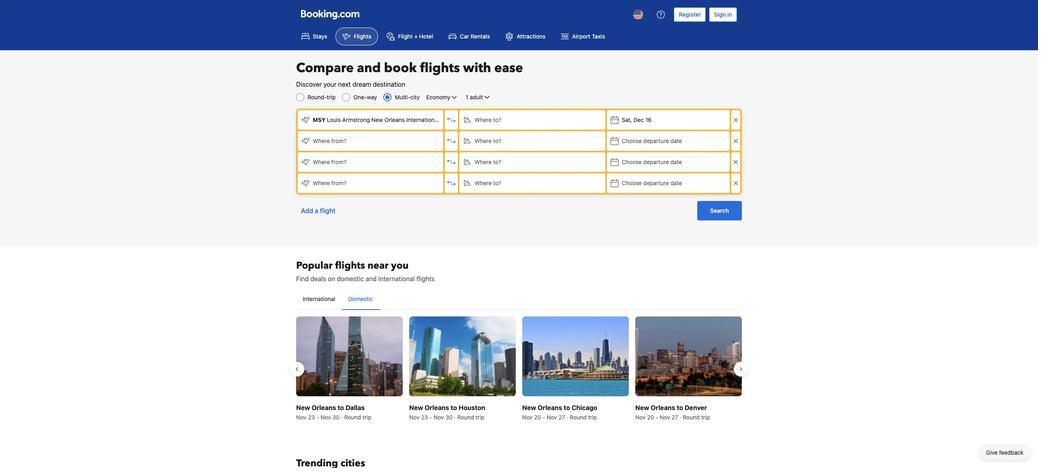 Task type: describe. For each thing, give the bounding box(es) containing it.
8 nov from the left
[[660, 414, 670, 421]]

new for new orleans to denver
[[636, 404, 650, 412]]

to for houston
[[451, 404, 457, 412]]

to? for third where to? dropdown button from the bottom
[[493, 137, 502, 144]]

20 for new orleans to chicago
[[534, 414, 541, 421]]

your
[[324, 81, 337, 88]]

sat, dec 16
[[622, 116, 652, 123]]

domestic button
[[342, 289, 380, 310]]

search button
[[698, 201, 742, 221]]

sat, dec 16 button
[[607, 110, 730, 130]]

where for where from? dropdown button
[[313, 137, 330, 144]]

+
[[414, 33, 418, 40]]

on
[[328, 275, 335, 283]]

to? for 4th where to? dropdown button from the bottom
[[493, 116, 502, 123]]

3 choose from the top
[[622, 180, 642, 186]]

7 nov from the left
[[636, 414, 646, 421]]

discover
[[296, 81, 322, 88]]

rentals
[[471, 33, 490, 40]]

car
[[460, 33, 469, 40]]

date for choose departure date dropdown button related to 4th where to? dropdown button
[[671, 180, 682, 186]]

trip for new orleans to chicago
[[588, 414, 597, 421]]

orleans for new orleans to houston
[[425, 404, 449, 412]]

1 nov from the left
[[296, 414, 307, 421]]

27 for chicago
[[559, 414, 565, 421]]

new orleans to dallas image
[[296, 317, 403, 397]]

region containing new orleans to dallas
[[290, 313, 749, 425]]

new orleans to dallas nov 23 - nov 30 · round trip
[[296, 404, 372, 421]]

adult
[[470, 94, 483, 101]]

next
[[338, 81, 351, 88]]

orleans for new orleans to dallas
[[312, 404, 336, 412]]

- for new orleans to chicago
[[543, 414, 545, 421]]

airport taxis
[[572, 33, 605, 40]]

· for chicago
[[567, 414, 569, 421]]

departure for second where to? dropdown button from the bottom of the page
[[644, 159, 669, 165]]

add a flight
[[301, 207, 336, 214]]

new for new orleans to chicago
[[523, 404, 536, 412]]

1
[[466, 94, 469, 101]]

houston
[[459, 404, 486, 412]]

flight + hotel link
[[380, 28, 440, 45]]

new orleans to denver nov 20 - nov 27 · round trip
[[636, 404, 710, 421]]

chicago
[[572, 404, 598, 412]]

· for dallas
[[341, 414, 343, 421]]

domestic
[[348, 296, 373, 302]]

flights
[[354, 33, 372, 40]]

compare
[[296, 59, 354, 77]]

from? for second where to? dropdown button from the bottom of the page
[[332, 159, 347, 165]]

feedback
[[1000, 449, 1024, 456]]

popular flights near you find deals on domestic and international flights
[[296, 259, 435, 283]]

4 where to? button from the top
[[460, 174, 605, 193]]

round for chicago
[[570, 414, 587, 421]]

orleans for new orleans to chicago
[[538, 404, 562, 412]]

trip for new orleans to houston
[[476, 414, 485, 421]]

6 nov from the left
[[547, 414, 557, 421]]

round for denver
[[683, 414, 700, 421]]

search
[[711, 207, 729, 214]]

where to? for 4th where to? dropdown button
[[475, 180, 502, 186]]

- for new orleans to houston
[[430, 414, 432, 421]]

register
[[679, 11, 701, 18]]

trip for new orleans to denver
[[702, 414, 710, 421]]

add
[[301, 207, 313, 214]]

30 for houston
[[446, 414, 453, 421]]

choose departure date for second where to? dropdown button from the bottom of the page
[[622, 159, 682, 165]]

to? for second where to? dropdown button from the bottom of the page
[[493, 159, 502, 165]]

date for choose departure date popup button
[[671, 137, 682, 144]]

sign in link
[[710, 7, 737, 22]]

1 vertical spatial flights
[[335, 259, 365, 272]]

economy
[[427, 94, 451, 101]]

to for chicago
[[564, 404, 570, 412]]

where for where from? popup button for 4th where to? dropdown button
[[313, 180, 330, 186]]

0 vertical spatial airport
[[572, 33, 591, 40]]

hotel
[[419, 33, 433, 40]]

2 vertical spatial flights
[[417, 275, 435, 283]]

in
[[728, 11, 733, 18]]

msy louis armstrong new orleans international airport
[[313, 116, 459, 123]]

where from? for where from? popup button for 4th where to? dropdown button
[[313, 180, 347, 186]]

departure for third where to? dropdown button from the bottom
[[644, 137, 669, 144]]

give
[[987, 449, 998, 456]]

2 where to? button from the top
[[460, 131, 605, 151]]

from? for third where to? dropdown button from the bottom
[[332, 137, 347, 144]]

flight
[[320, 207, 336, 214]]

book
[[384, 59, 417, 77]]

taxis
[[592, 33, 605, 40]]

- for new orleans to denver
[[656, 414, 659, 421]]

compare and book flights with ease discover your next dream destination
[[296, 59, 523, 88]]

sign in
[[714, 11, 733, 18]]

trip down your
[[327, 94, 336, 101]]

car rentals link
[[442, 28, 497, 45]]

where to? for second where to? dropdown button from the bottom of the page
[[475, 159, 502, 165]]

domestic
[[337, 275, 364, 283]]

round for dallas
[[344, 414, 361, 421]]

city
[[411, 94, 420, 101]]

dallas
[[346, 404, 365, 412]]

where for second where to? dropdown button from the bottom of the page
[[475, 159, 492, 165]]

1 vertical spatial airport
[[441, 116, 459, 123]]

msy
[[313, 116, 326, 123]]

register link
[[674, 7, 706, 22]]

flights link
[[336, 28, 378, 45]]

multi-city
[[395, 94, 420, 101]]

car rentals
[[460, 33, 490, 40]]

one-
[[354, 94, 367, 101]]

stays
[[313, 33, 327, 40]]

ease
[[495, 59, 523, 77]]

orleans down multi-
[[385, 116, 405, 123]]

dec
[[634, 116, 644, 123]]

new orleans to chicago nov 20 - nov 27 · round trip
[[523, 404, 598, 421]]

deals
[[311, 275, 326, 283]]

flight
[[398, 33, 413, 40]]

new for new orleans to houston
[[409, 404, 423, 412]]

date for second where to? dropdown button from the bottom of the page choose departure date dropdown button
[[671, 159, 682, 165]]



Task type: vqa. For each thing, say whether or not it's contained in the screenshot.
bottommost "30"
no



Task type: locate. For each thing, give the bounding box(es) containing it.
2 from? from the top
[[332, 159, 347, 165]]

2 to from the left
[[451, 404, 457, 412]]

4 to? from the top
[[493, 180, 502, 186]]

round inside new orleans to houston nov 23 - nov 30 · round trip
[[457, 414, 474, 421]]

1 23 from the left
[[308, 414, 315, 421]]

new for new orleans to dallas
[[296, 404, 310, 412]]

0 horizontal spatial airport
[[441, 116, 459, 123]]

where for 4th where to? dropdown button
[[475, 180, 492, 186]]

3 date from the top
[[671, 180, 682, 186]]

1 where from? from the top
[[313, 137, 347, 144]]

and
[[357, 59, 381, 77], [366, 275, 377, 283]]

1 adult button
[[465, 92, 492, 102]]

1 vertical spatial where from?
[[313, 159, 347, 165]]

- for new orleans to dallas
[[317, 414, 319, 421]]

orleans left denver on the right bottom of page
[[651, 404, 676, 412]]

orleans left chicago
[[538, 404, 562, 412]]

0 vertical spatial choose departure date
[[622, 137, 682, 144]]

20 inside new orleans to chicago nov 20 - nov 27 · round trip
[[534, 414, 541, 421]]

international down deals
[[303, 296, 335, 302]]

flights inside compare and book flights with ease discover your next dream destination
[[420, 59, 460, 77]]

0 horizontal spatial international
[[303, 296, 335, 302]]

5 nov from the left
[[523, 414, 533, 421]]

choose departure date button for second where to? dropdown button from the bottom of the page
[[607, 152, 730, 172]]

30 for dallas
[[333, 414, 340, 421]]

new inside new orleans to denver nov 20 - nov 27 · round trip
[[636, 404, 650, 412]]

27 inside new orleans to denver nov 20 - nov 27 · round trip
[[672, 414, 679, 421]]

3 departure from the top
[[644, 180, 669, 186]]

trip inside new orleans to denver nov 20 - nov 27 · round trip
[[702, 414, 710, 421]]

round-
[[308, 94, 327, 101]]

2 vertical spatial departure
[[644, 180, 669, 186]]

· for houston
[[454, 414, 456, 421]]

from? down louis on the top left
[[332, 137, 347, 144]]

choose departure date inside popup button
[[622, 137, 682, 144]]

round inside new orleans to denver nov 20 - nov 27 · round trip
[[683, 414, 700, 421]]

choose departure date for 4th where to? dropdown button
[[622, 180, 682, 186]]

sign
[[714, 11, 726, 18]]

add a flight button
[[296, 201, 341, 221]]

popular
[[296, 259, 333, 272]]

trip down dallas
[[363, 414, 372, 421]]

where to? for 4th where to? dropdown button from the bottom
[[475, 116, 502, 123]]

· inside new orleans to houston nov 23 - nov 30 · round trip
[[454, 414, 456, 421]]

airport down economy
[[441, 116, 459, 123]]

1 choose departure date from the top
[[622, 137, 682, 144]]

with
[[463, 59, 491, 77]]

1 vertical spatial where from? button
[[298, 174, 444, 193]]

4 to from the left
[[677, 404, 684, 412]]

give feedback
[[987, 449, 1024, 456]]

1 choose from the top
[[622, 137, 642, 144]]

20 inside new orleans to denver nov 20 - nov 27 · round trip
[[648, 414, 654, 421]]

where to? button
[[460, 110, 605, 130], [460, 131, 605, 151], [460, 152, 605, 172], [460, 174, 605, 193]]

3 to from the left
[[564, 404, 570, 412]]

where for 4th where to? dropdown button from the bottom
[[475, 116, 492, 123]]

1 vertical spatial choose departure date
[[622, 159, 682, 165]]

2 where from? from the top
[[313, 159, 347, 165]]

trip down chicago
[[588, 414, 597, 421]]

give feedback button
[[980, 446, 1031, 460]]

round down denver on the right bottom of page
[[683, 414, 700, 421]]

new inside new orleans to dallas nov 23 - nov 30 · round trip
[[296, 404, 310, 412]]

1 horizontal spatial 30
[[446, 414, 453, 421]]

new orleans to houston nov 23 - nov 30 · round trip
[[409, 404, 486, 421]]

27 inside new orleans to chicago nov 20 - nov 27 · round trip
[[559, 414, 565, 421]]

international inside button
[[303, 296, 335, 302]]

0 vertical spatial choose departure date button
[[607, 152, 730, 172]]

and down near
[[366, 275, 377, 283]]

1 20 from the left
[[534, 414, 541, 421]]

0 horizontal spatial 20
[[534, 414, 541, 421]]

to? for 4th where to? dropdown button
[[493, 180, 502, 186]]

where from? button
[[298, 152, 444, 172], [298, 174, 444, 193]]

where from? button
[[298, 131, 444, 151]]

attractions
[[517, 33, 546, 40]]

23 for new orleans to houston
[[421, 414, 428, 421]]

2 round from the left
[[457, 414, 474, 421]]

where from? inside dropdown button
[[313, 137, 347, 144]]

near
[[368, 259, 389, 272]]

date
[[671, 137, 682, 144], [671, 159, 682, 165], [671, 180, 682, 186]]

you
[[391, 259, 409, 272]]

new orleans to houston image
[[409, 317, 516, 397]]

where
[[475, 116, 492, 123], [313, 137, 330, 144], [475, 137, 492, 144], [313, 159, 330, 165], [475, 159, 492, 165], [313, 180, 330, 186], [475, 180, 492, 186]]

1 adult
[[466, 94, 483, 101]]

date inside popup button
[[671, 137, 682, 144]]

round down dallas
[[344, 414, 361, 421]]

to for denver
[[677, 404, 684, 412]]

0 horizontal spatial 27
[[559, 414, 565, 421]]

where for where from? popup button corresponding to second where to? dropdown button from the bottom of the page
[[313, 159, 330, 165]]

where from? button for 4th where to? dropdown button
[[298, 174, 444, 193]]

booking.com logo image
[[301, 10, 360, 19], [301, 10, 360, 19]]

3 nov from the left
[[409, 414, 420, 421]]

orleans left houston
[[425, 404, 449, 412]]

1 choose departure date button from the top
[[607, 152, 730, 172]]

tab list
[[296, 289, 742, 311]]

where from? for where from? popup button corresponding to second where to? dropdown button from the bottom of the page
[[313, 159, 347, 165]]

and inside the popular flights near you find deals on domestic and international flights
[[366, 275, 377, 283]]

2 vertical spatial where from?
[[313, 180, 347, 186]]

round inside new orleans to dallas nov 23 - nov 30 · round trip
[[344, 414, 361, 421]]

1 vertical spatial from?
[[332, 159, 347, 165]]

2 choose from the top
[[622, 159, 642, 165]]

- inside new orleans to chicago nov 20 - nov 27 · round trip
[[543, 414, 545, 421]]

to inside new orleans to denver nov 20 - nov 27 · round trip
[[677, 404, 684, 412]]

2 vertical spatial choose departure date
[[622, 180, 682, 186]]

to left chicago
[[564, 404, 570, 412]]

2 choose departure date button from the top
[[607, 174, 730, 193]]

0 vertical spatial departure
[[644, 137, 669, 144]]

0 vertical spatial from?
[[332, 137, 347, 144]]

sat,
[[622, 116, 632, 123]]

0 vertical spatial where from? button
[[298, 152, 444, 172]]

3 from? from the top
[[332, 180, 347, 186]]

2 vertical spatial choose
[[622, 180, 642, 186]]

round-trip
[[308, 94, 336, 101]]

choose departure date button
[[607, 131, 730, 151]]

4 round from the left
[[683, 414, 700, 421]]

round inside new orleans to chicago nov 20 - nov 27 · round trip
[[570, 414, 587, 421]]

one-way
[[354, 94, 377, 101]]

orleans inside new orleans to denver nov 20 - nov 27 · round trip
[[651, 404, 676, 412]]

flights up economy
[[420, 59, 460, 77]]

louis
[[327, 116, 341, 123]]

0 horizontal spatial 30
[[333, 414, 340, 421]]

where to? for third where to? dropdown button from the bottom
[[475, 137, 502, 144]]

tab list containing international
[[296, 289, 742, 311]]

trip inside new orleans to chicago nov 20 - nov 27 · round trip
[[588, 414, 597, 421]]

flights up domestic
[[335, 259, 365, 272]]

and inside compare and book flights with ease discover your next dream destination
[[357, 59, 381, 77]]

from? up flight
[[332, 180, 347, 186]]

30 inside new orleans to houston nov 23 - nov 30 · round trip
[[446, 414, 453, 421]]

0 vertical spatial date
[[671, 137, 682, 144]]

4 - from the left
[[656, 414, 659, 421]]

trip down houston
[[476, 414, 485, 421]]

2 20 from the left
[[648, 414, 654, 421]]

trip inside new orleans to houston nov 23 - nov 30 · round trip
[[476, 414, 485, 421]]

1 horizontal spatial 20
[[648, 414, 654, 421]]

round down houston
[[457, 414, 474, 421]]

2 - from the left
[[430, 414, 432, 421]]

1 from? from the top
[[332, 137, 347, 144]]

airport
[[572, 33, 591, 40], [441, 116, 459, 123]]

departure for 4th where to? dropdown button
[[644, 180, 669, 186]]

1 vertical spatial departure
[[644, 159, 669, 165]]

attractions link
[[499, 28, 553, 45]]

to?
[[493, 116, 502, 123], [493, 137, 502, 144], [493, 159, 502, 165], [493, 180, 502, 186]]

1 where to? from the top
[[475, 116, 502, 123]]

armstrong
[[342, 116, 370, 123]]

stays link
[[295, 28, 334, 45]]

1 departure from the top
[[644, 137, 669, 144]]

where from?
[[313, 137, 347, 144], [313, 159, 347, 165], [313, 180, 347, 186]]

0 vertical spatial and
[[357, 59, 381, 77]]

to for dallas
[[338, 404, 344, 412]]

orleans left dallas
[[312, 404, 336, 412]]

destination
[[373, 81, 406, 88]]

· inside new orleans to dallas nov 23 - nov 30 · round trip
[[341, 414, 343, 421]]

3 - from the left
[[543, 414, 545, 421]]

1 horizontal spatial airport
[[572, 33, 591, 40]]

flights
[[420, 59, 460, 77], [335, 259, 365, 272], [417, 275, 435, 283]]

to inside new orleans to houston nov 23 - nov 30 · round trip
[[451, 404, 457, 412]]

new inside new orleans to chicago nov 20 - nov 27 · round trip
[[523, 404, 536, 412]]

0 vertical spatial flights
[[420, 59, 460, 77]]

airport left taxis on the right of the page
[[572, 33, 591, 40]]

denver
[[685, 404, 707, 412]]

choose departure date button
[[607, 152, 730, 172], [607, 174, 730, 193]]

3 choose departure date from the top
[[622, 180, 682, 186]]

international
[[379, 275, 415, 283]]

to left dallas
[[338, 404, 344, 412]]

1 where from? button from the top
[[298, 152, 444, 172]]

2 choose departure date from the top
[[622, 159, 682, 165]]

international button
[[296, 289, 342, 310]]

- inside new orleans to houston nov 23 - nov 30 · round trip
[[430, 414, 432, 421]]

4 where to? from the top
[[475, 180, 502, 186]]

- inside new orleans to dallas nov 23 - nov 30 · round trip
[[317, 414, 319, 421]]

0 vertical spatial international
[[407, 116, 439, 123]]

2 to? from the top
[[493, 137, 502, 144]]

2 where from? button from the top
[[298, 174, 444, 193]]

trip for new orleans to dallas
[[363, 414, 372, 421]]

from? inside dropdown button
[[332, 137, 347, 144]]

where from? for where from? dropdown button
[[313, 137, 347, 144]]

to inside new orleans to dallas nov 23 - nov 30 · round trip
[[338, 404, 344, 412]]

0 horizontal spatial 23
[[308, 414, 315, 421]]

30 inside new orleans to dallas nov 23 - nov 30 · round trip
[[333, 414, 340, 421]]

trip inside new orleans to dallas nov 23 - nov 30 · round trip
[[363, 414, 372, 421]]

0 vertical spatial where from?
[[313, 137, 347, 144]]

choose departure date button for 4th where to? dropdown button
[[607, 174, 730, 193]]

round down chicago
[[570, 414, 587, 421]]

1 horizontal spatial 27
[[672, 414, 679, 421]]

choose departure date
[[622, 137, 682, 144], [622, 159, 682, 165], [622, 180, 682, 186]]

1 vertical spatial date
[[671, 159, 682, 165]]

orleans
[[385, 116, 405, 123], [312, 404, 336, 412], [425, 404, 449, 412], [538, 404, 562, 412], [651, 404, 676, 412]]

1 · from the left
[[341, 414, 343, 421]]

from? down where from? dropdown button
[[332, 159, 347, 165]]

nov
[[296, 414, 307, 421], [321, 414, 331, 421], [409, 414, 420, 421], [434, 414, 444, 421], [523, 414, 533, 421], [547, 414, 557, 421], [636, 414, 646, 421], [660, 414, 670, 421]]

new inside new orleans to houston nov 23 - nov 30 · round trip
[[409, 404, 423, 412]]

orleans for new orleans to denver
[[651, 404, 676, 412]]

from? for 4th where to? dropdown button
[[332, 180, 347, 186]]

3 where to? button from the top
[[460, 152, 605, 172]]

23 inside new orleans to dallas nov 23 - nov 30 · round trip
[[308, 414, 315, 421]]

departure inside popup button
[[644, 137, 669, 144]]

1 round from the left
[[344, 414, 361, 421]]

new orleans to chicago image
[[523, 317, 629, 397]]

where from? button for second where to? dropdown button from the bottom of the page
[[298, 152, 444, 172]]

choose
[[622, 137, 642, 144], [622, 159, 642, 165], [622, 180, 642, 186]]

27 for denver
[[672, 414, 679, 421]]

airport taxis link
[[554, 28, 612, 45]]

and up dream
[[357, 59, 381, 77]]

region
[[290, 313, 749, 425]]

3 round from the left
[[570, 414, 587, 421]]

- inside new orleans to denver nov 20 - nov 27 · round trip
[[656, 414, 659, 421]]

16
[[646, 116, 652, 123]]

1 to? from the top
[[493, 116, 502, 123]]

flight + hotel
[[398, 33, 433, 40]]

23 for new orleans to dallas
[[308, 414, 315, 421]]

30
[[333, 414, 340, 421], [446, 414, 453, 421]]

2 nov from the left
[[321, 414, 331, 421]]

1 vertical spatial choose departure date button
[[607, 174, 730, 193]]

a
[[315, 207, 318, 214]]

0 vertical spatial choose
[[622, 137, 642, 144]]

choose inside popup button
[[622, 137, 642, 144]]

flights right international
[[417, 275, 435, 283]]

3 where to? from the top
[[475, 159, 502, 165]]

2 27 from the left
[[672, 414, 679, 421]]

2 30 from the left
[[446, 414, 453, 421]]

4 nov from the left
[[434, 414, 444, 421]]

round
[[344, 414, 361, 421], [457, 414, 474, 421], [570, 414, 587, 421], [683, 414, 700, 421]]

3 where from? from the top
[[313, 180, 347, 186]]

4 · from the left
[[680, 414, 682, 421]]

multi-
[[395, 94, 411, 101]]

orleans inside new orleans to chicago nov 20 - nov 27 · round trip
[[538, 404, 562, 412]]

1 vertical spatial choose
[[622, 159, 642, 165]]

1 - from the left
[[317, 414, 319, 421]]

2 vertical spatial date
[[671, 180, 682, 186]]

trip down denver on the right bottom of page
[[702, 414, 710, 421]]

new orleans to denver image
[[636, 317, 742, 397]]

dream
[[353, 81, 371, 88]]

20
[[534, 414, 541, 421], [648, 414, 654, 421]]

· for denver
[[680, 414, 682, 421]]

· inside new orleans to denver nov 20 - nov 27 · round trip
[[680, 414, 682, 421]]

1 date from the top
[[671, 137, 682, 144]]

1 vertical spatial international
[[303, 296, 335, 302]]

find
[[296, 275, 309, 283]]

choose departure date for third where to? dropdown button from the bottom
[[622, 137, 682, 144]]

orleans inside new orleans to houston nov 23 - nov 30 · round trip
[[425, 404, 449, 412]]

1 vertical spatial and
[[366, 275, 377, 283]]

20 for new orleans to denver
[[648, 414, 654, 421]]

2 date from the top
[[671, 159, 682, 165]]

where to?
[[475, 116, 502, 123], [475, 137, 502, 144], [475, 159, 502, 165], [475, 180, 502, 186]]

1 where to? button from the top
[[460, 110, 605, 130]]

3 to? from the top
[[493, 159, 502, 165]]

way
[[367, 94, 377, 101]]

to left houston
[[451, 404, 457, 412]]

1 27 from the left
[[559, 414, 565, 421]]

to inside new orleans to chicago nov 20 - nov 27 · round trip
[[564, 404, 570, 412]]

trip
[[327, 94, 336, 101], [363, 414, 372, 421], [476, 414, 485, 421], [588, 414, 597, 421], [702, 414, 710, 421]]

to left denver on the right bottom of page
[[677, 404, 684, 412]]

2 · from the left
[[454, 414, 456, 421]]

1 30 from the left
[[333, 414, 340, 421]]

to
[[338, 404, 344, 412], [451, 404, 457, 412], [564, 404, 570, 412], [677, 404, 684, 412]]

2 where to? from the top
[[475, 137, 502, 144]]

23 inside new orleans to houston nov 23 - nov 30 · round trip
[[421, 414, 428, 421]]

where for third where to? dropdown button from the bottom
[[475, 137, 492, 144]]

international down city
[[407, 116, 439, 123]]

2 departure from the top
[[644, 159, 669, 165]]

1 horizontal spatial 23
[[421, 414, 428, 421]]

1 to from the left
[[338, 404, 344, 412]]

orleans inside new orleans to dallas nov 23 - nov 30 · round trip
[[312, 404, 336, 412]]

3 · from the left
[[567, 414, 569, 421]]

· inside new orleans to chicago nov 20 - nov 27 · round trip
[[567, 414, 569, 421]]

from?
[[332, 137, 347, 144], [332, 159, 347, 165], [332, 180, 347, 186]]

2 23 from the left
[[421, 414, 428, 421]]

1 horizontal spatial international
[[407, 116, 439, 123]]

2 vertical spatial from?
[[332, 180, 347, 186]]

round for houston
[[457, 414, 474, 421]]



